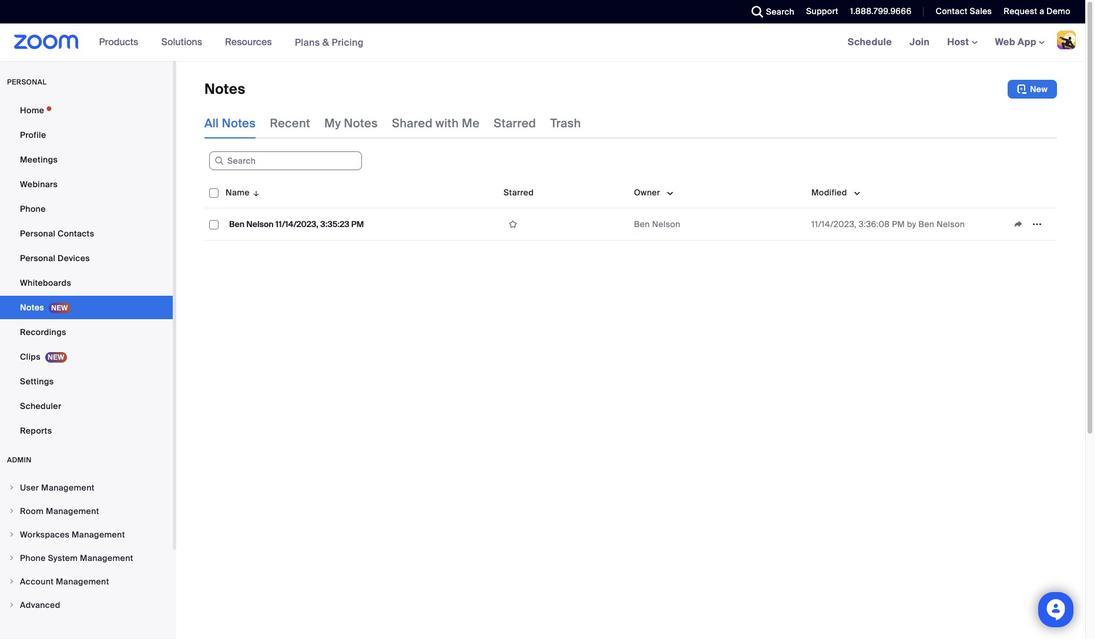 Task type: describe. For each thing, give the bounding box(es) containing it.
me
[[462, 116, 480, 131]]

arrow down image
[[250, 186, 260, 200]]

scheduler link
[[0, 395, 173, 418]]

user
[[20, 483, 39, 494]]

2 pm from the left
[[892, 219, 905, 230]]

shared with me
[[392, 116, 480, 131]]

notes right my
[[344, 116, 378, 131]]

banner containing products
[[0, 24, 1085, 62]]

right image for room
[[8, 508, 15, 515]]

personal menu menu
[[0, 99, 173, 444]]

join link
[[901, 24, 938, 61]]

phone system management
[[20, 554, 133, 564]]

resources
[[225, 36, 272, 48]]

recent
[[270, 116, 310, 131]]

home
[[20, 105, 44, 116]]

workspaces
[[20, 530, 70, 541]]

management for workspaces management
[[72, 530, 125, 541]]

advanced
[[20, 601, 60, 611]]

meetings
[[20, 155, 58, 165]]

sales
[[970, 6, 992, 16]]

shared
[[392, 116, 433, 131]]

account management
[[20, 577, 109, 588]]

contacts
[[58, 229, 94, 239]]

management for user management
[[41, 483, 94, 494]]

ben nelson 11/14/2023, 3:35:23 pm button
[[226, 217, 367, 232]]

search button
[[743, 0, 797, 24]]

11/14/2023, 3:36:08 pm by ben nelson
[[811, 219, 965, 230]]

ben nelson 11/14/2023, 3:35:23 pm unstarred image
[[504, 219, 522, 230]]

notes inside personal menu menu
[[20, 303, 44, 313]]

profile
[[20, 130, 46, 140]]

search
[[766, 6, 794, 17]]

home link
[[0, 99, 173, 122]]

admin menu menu
[[0, 477, 173, 618]]

product information navigation
[[90, 24, 372, 62]]

web app
[[995, 36, 1036, 48]]

personal devices
[[20, 253, 90, 264]]

room management
[[20, 507, 99, 517]]

trash
[[550, 116, 581, 131]]

meetings link
[[0, 148, 173, 172]]

more options for ben nelson 11/14/2023, 3:35:23 pm image
[[1028, 219, 1047, 230]]

clips link
[[0, 346, 173, 369]]

profile link
[[0, 123, 173, 147]]

a
[[1040, 6, 1044, 16]]

name
[[226, 187, 250, 198]]

products
[[99, 36, 138, 48]]

personal
[[7, 78, 47, 87]]

recordings link
[[0, 321, 173, 344]]

profile picture image
[[1057, 31, 1076, 49]]

personal for personal devices
[[20, 253, 55, 264]]

settings
[[20, 377, 54, 387]]

tabs of all notes page tab list
[[204, 108, 581, 139]]

web
[[995, 36, 1015, 48]]

advanced menu item
[[0, 595, 173, 617]]

personal contacts link
[[0, 222, 173, 246]]

support
[[806, 6, 838, 16]]

owner
[[634, 187, 660, 198]]

pricing
[[332, 36, 364, 48]]

personal devices link
[[0, 247, 173, 270]]

nelson for ben nelson 11/14/2023, 3:35:23 pm
[[246, 219, 274, 230]]

share image
[[1009, 219, 1028, 230]]

by
[[907, 219, 916, 230]]

ben for ben nelson
[[634, 219, 650, 230]]

management for account management
[[56, 577, 109, 588]]

3:36:08
[[859, 219, 890, 230]]

user management
[[20, 483, 94, 494]]

1 vertical spatial starred
[[504, 187, 534, 198]]

my notes
[[324, 116, 378, 131]]

account
[[20, 577, 54, 588]]

reports
[[20, 426, 52, 437]]

clips
[[20, 352, 41, 363]]

resources button
[[225, 24, 277, 61]]

system
[[48, 554, 78, 564]]

contact sales
[[936, 6, 992, 16]]

new
[[1030, 84, 1048, 95]]

zoom logo image
[[14, 35, 79, 49]]

account management menu item
[[0, 571, 173, 593]]

right image for phone
[[8, 555, 15, 562]]

right image for workspaces
[[8, 532, 15, 539]]

application containing name
[[204, 177, 1066, 250]]



Task type: locate. For each thing, give the bounding box(es) containing it.
right image inside 'workspaces management' menu item
[[8, 532, 15, 539]]

request
[[1004, 6, 1037, 16]]

ben right the by
[[919, 219, 934, 230]]

3 right image from the top
[[8, 532, 15, 539]]

right image inside room management menu item
[[8, 508, 15, 515]]

0 vertical spatial phone
[[20, 204, 46, 214]]

host
[[947, 36, 972, 48]]

right image inside phone system management menu item
[[8, 555, 15, 562]]

phone inside phone link
[[20, 204, 46, 214]]

&
[[322, 36, 329, 48]]

0 horizontal spatial ben
[[229, 219, 245, 230]]

11/14/2023, inside button
[[275, 219, 318, 230]]

whiteboards link
[[0, 271, 173, 295]]

ben
[[229, 219, 245, 230], [634, 219, 650, 230], [919, 219, 934, 230]]

meetings navigation
[[839, 24, 1085, 62]]

4 right image from the top
[[8, 602, 15, 609]]

1 horizontal spatial ben
[[634, 219, 650, 230]]

recordings
[[20, 327, 66, 338]]

1 horizontal spatial nelson
[[652, 219, 680, 230]]

app
[[1018, 36, 1036, 48]]

1 horizontal spatial pm
[[892, 219, 905, 230]]

1 right image from the top
[[8, 485, 15, 492]]

1 nelson from the left
[[246, 219, 274, 230]]

plans
[[295, 36, 320, 48]]

1 ben from the left
[[229, 219, 245, 230]]

scheduler
[[20, 401, 61, 412]]

right image for account
[[8, 579, 15, 586]]

admin
[[7, 456, 32, 465]]

notes link
[[0, 296, 173, 320]]

personal up personal devices
[[20, 229, 55, 239]]

modified
[[811, 187, 847, 198]]

2 right image from the top
[[8, 579, 15, 586]]

1 horizontal spatial 11/14/2023,
[[811, 219, 857, 230]]

nelson right the by
[[937, 219, 965, 230]]

personal contacts
[[20, 229, 94, 239]]

11/14/2023, left 3:35:23
[[275, 219, 318, 230]]

solutions button
[[161, 24, 207, 61]]

nelson for ben nelson
[[652, 219, 680, 230]]

2 horizontal spatial ben
[[919, 219, 934, 230]]

phone for phone
[[20, 204, 46, 214]]

3:35:23
[[320, 219, 349, 230]]

management for room management
[[46, 507, 99, 517]]

contact sales link
[[927, 0, 995, 24], [936, 6, 992, 16]]

plans & pricing link
[[295, 36, 364, 48], [295, 36, 364, 48]]

right image inside advanced menu item
[[8, 602, 15, 609]]

application
[[204, 177, 1066, 250], [1009, 216, 1052, 233]]

1.888.799.9666 button
[[841, 0, 915, 24], [850, 6, 912, 16]]

2 11/14/2023, from the left
[[811, 219, 857, 230]]

nelson inside ben nelson 11/14/2023, 3:35:23 pm button
[[246, 219, 274, 230]]

0 horizontal spatial 11/14/2023,
[[275, 219, 318, 230]]

2 nelson from the left
[[652, 219, 680, 230]]

notes up "all notes"
[[204, 80, 245, 98]]

webinars link
[[0, 173, 173, 196]]

whiteboards
[[20, 278, 71, 289]]

right image left room
[[8, 508, 15, 515]]

reports link
[[0, 420, 173, 443]]

request a demo
[[1004, 6, 1071, 16]]

join
[[910, 36, 930, 48]]

ben down name
[[229, 219, 245, 230]]

devices
[[58, 253, 90, 264]]

notes
[[204, 80, 245, 98], [222, 116, 256, 131], [344, 116, 378, 131], [20, 303, 44, 313]]

phone down the 'webinars'
[[20, 204, 46, 214]]

plans & pricing
[[295, 36, 364, 48]]

solutions
[[161, 36, 202, 48]]

11/14/2023,
[[275, 219, 318, 230], [811, 219, 857, 230]]

schedule link
[[839, 24, 901, 61]]

phone inside phone system management menu item
[[20, 554, 46, 564]]

0 vertical spatial personal
[[20, 229, 55, 239]]

products button
[[99, 24, 144, 61]]

webinars
[[20, 179, 58, 190]]

right image for user
[[8, 485, 15, 492]]

1 vertical spatial right image
[[8, 579, 15, 586]]

management down room management menu item
[[72, 530, 125, 541]]

right image left system on the bottom left of page
[[8, 555, 15, 562]]

3 nelson from the left
[[937, 219, 965, 230]]

starred right me
[[494, 116, 536, 131]]

management up room management
[[41, 483, 94, 494]]

phone up "account"
[[20, 554, 46, 564]]

management
[[41, 483, 94, 494], [46, 507, 99, 517], [72, 530, 125, 541], [80, 554, 133, 564], [56, 577, 109, 588]]

pm
[[351, 219, 364, 230], [892, 219, 905, 230]]

phone for phone system management
[[20, 554, 46, 564]]

0 vertical spatial right image
[[8, 555, 15, 562]]

nelson down the owner
[[652, 219, 680, 230]]

right image inside user management menu item
[[8, 485, 15, 492]]

right image left "account"
[[8, 579, 15, 586]]

starred up ben nelson 11/14/2023, 3:35:23 pm unstarred 'image'
[[504, 187, 534, 198]]

schedule
[[848, 36, 892, 48]]

ben for ben nelson 11/14/2023, 3:35:23 pm
[[229, 219, 245, 230]]

contact
[[936, 6, 968, 16]]

right image left advanced
[[8, 602, 15, 609]]

all notes
[[204, 116, 256, 131]]

my
[[324, 116, 341, 131]]

3 ben from the left
[[919, 219, 934, 230]]

web app button
[[995, 36, 1045, 48]]

management up advanced menu item
[[56, 577, 109, 588]]

right image left workspaces
[[8, 532, 15, 539]]

2 ben from the left
[[634, 219, 650, 230]]

1 pm from the left
[[351, 219, 364, 230]]

demo
[[1047, 6, 1071, 16]]

pm right 3:35:23
[[351, 219, 364, 230]]

2 right image from the top
[[8, 508, 15, 515]]

0 vertical spatial starred
[[494, 116, 536, 131]]

new button
[[1008, 80, 1057, 99]]

right image inside account management menu item
[[8, 579, 15, 586]]

1 11/14/2023, from the left
[[275, 219, 318, 230]]

0 horizontal spatial nelson
[[246, 219, 274, 230]]

right image
[[8, 485, 15, 492], [8, 508, 15, 515], [8, 532, 15, 539], [8, 602, 15, 609]]

nelson down arrow down icon
[[246, 219, 274, 230]]

Search text field
[[209, 152, 362, 170]]

starred
[[494, 116, 536, 131], [504, 187, 534, 198]]

1 personal from the top
[[20, 229, 55, 239]]

room
[[20, 507, 44, 517]]

0 horizontal spatial pm
[[351, 219, 364, 230]]

host button
[[947, 36, 977, 48]]

notes up recordings
[[20, 303, 44, 313]]

starred inside tabs of all notes page tab list
[[494, 116, 536, 131]]

nelson
[[246, 219, 274, 230], [652, 219, 680, 230], [937, 219, 965, 230]]

pm left the by
[[892, 219, 905, 230]]

right image
[[8, 555, 15, 562], [8, 579, 15, 586]]

phone link
[[0, 197, 173, 221]]

ben nelson 11/14/2023, 3:35:23 pm
[[229, 219, 364, 230]]

2 horizontal spatial nelson
[[937, 219, 965, 230]]

right image left user
[[8, 485, 15, 492]]

personal up whiteboards
[[20, 253, 55, 264]]

management up the workspaces management
[[46, 507, 99, 517]]

1.888.799.9666
[[850, 6, 912, 16]]

pm inside button
[[351, 219, 364, 230]]

with
[[436, 116, 459, 131]]

11/14/2023, down the modified
[[811, 219, 857, 230]]

workspaces management
[[20, 530, 125, 541]]

1 vertical spatial personal
[[20, 253, 55, 264]]

management down 'workspaces management' menu item
[[80, 554, 133, 564]]

2 phone from the top
[[20, 554, 46, 564]]

2 personal from the top
[[20, 253, 55, 264]]

banner
[[0, 24, 1085, 62]]

1 vertical spatial phone
[[20, 554, 46, 564]]

settings link
[[0, 370, 173, 394]]

support link
[[797, 0, 841, 24], [806, 6, 838, 16]]

ben down the owner
[[634, 219, 650, 230]]

workspaces management menu item
[[0, 524, 173, 546]]

room management menu item
[[0, 501, 173, 523]]

request a demo link
[[995, 0, 1085, 24], [1004, 6, 1071, 16]]

ben inside button
[[229, 219, 245, 230]]

user management menu item
[[0, 477, 173, 499]]

1 phone from the top
[[20, 204, 46, 214]]

1 right image from the top
[[8, 555, 15, 562]]

notes right the all
[[222, 116, 256, 131]]

all
[[204, 116, 219, 131]]

ben nelson
[[634, 219, 680, 230]]

personal for personal contacts
[[20, 229, 55, 239]]

personal
[[20, 229, 55, 239], [20, 253, 55, 264]]

phone system management menu item
[[0, 548, 173, 570]]



Task type: vqa. For each thing, say whether or not it's contained in the screenshot.
first "Ben" from the left
yes



